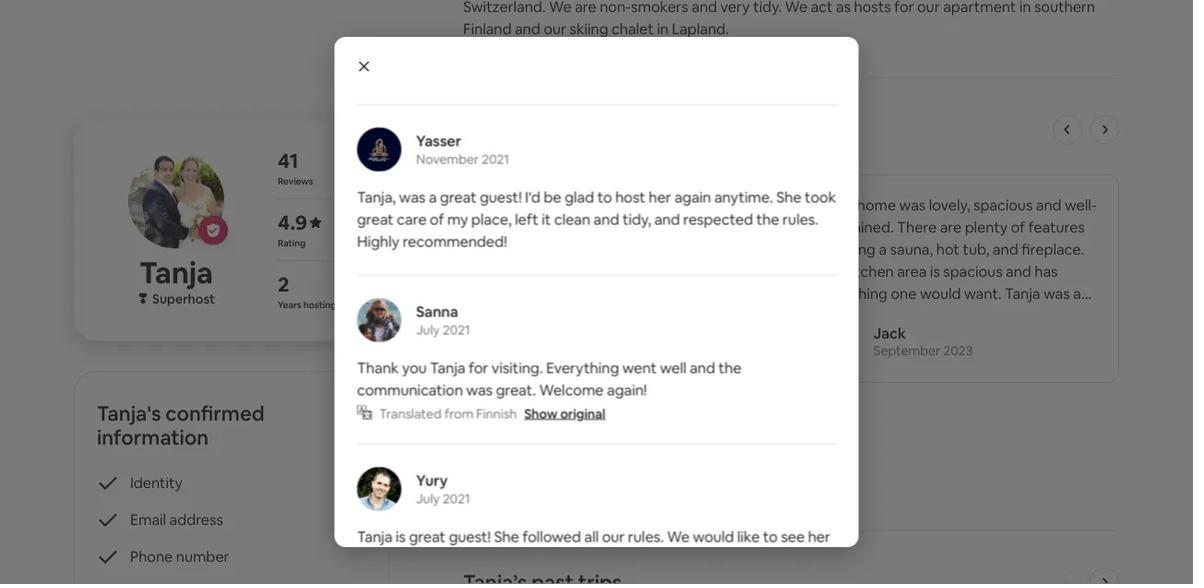Task type: describe. For each thing, give the bounding box(es) containing it.
july for sanna
[[416, 321, 440, 338]]

all inside 'tanja is great guest! she followed all our rules. we would like to see her again and again in our place!'
[[584, 528, 599, 546]]

and down beautiful.
[[543, 239, 569, 258]]

care
[[397, 210, 426, 229]]

show all 41 reviews
[[486, 417, 616, 436]]

thank you tanja for visiting. everything went well and the communication was great. welcome again!
[[357, 359, 741, 400]]

yury
[[416, 471, 447, 490]]

glad
[[564, 188, 594, 207]]

guest! inside tanja, was a great guest! i'd be glad to host her again anytime. she took great care of my place, left it clean and tidy, and respected the rules. highly recommended!
[[479, 188, 522, 207]]

2021 for sanna
[[442, 321, 470, 338]]

tanja's
[[463, 116, 527, 143]]

july for yury
[[416, 490, 440, 507]]

the inside "…very nice! everything was clean. the area is beautiful. we were with 2 kids of 2 and 4 yo and there is plenty of things to do indoors and outdoors in levi.  tanja is very helpful and helped us to find some activities. she even send us a mail to inform us about the northern lights! thank you!…
[[593, 328, 616, 347]]

show original button
[[524, 405, 605, 422]]

took
[[804, 188, 836, 207]]

followed
[[522, 528, 581, 546]]

some info has been automatically translated.
[[463, 479, 693, 493]]

the inside thank you tanja for visiting. everything went well and the communication was great. welcome again!
[[718, 359, 741, 378]]

hosting
[[303, 299, 336, 311]]

1 horizontal spatial of
[[671, 239, 685, 258]]

to down some
[[711, 306, 726, 324]]

helpful
[[515, 283, 562, 302]]

anytime.
[[714, 188, 773, 207]]

were
[[622, 217, 656, 236]]

phone number
[[130, 547, 229, 566]]

see
[[781, 528, 805, 546]]

i'd
[[525, 188, 540, 207]]

she inside tanja, was a great guest! i'd be glad to host her again anytime. she took great care of my place, left it clean and tidy, and respected the rules. highly recommended!
[[776, 188, 801, 207]]

show inside 48 reviews dialog
[[524, 405, 557, 422]]

0 vertical spatial our
[[602, 528, 625, 546]]

do
[[483, 261, 501, 280]]

area
[[483, 217, 512, 236]]

"…very
[[483, 195, 528, 214]]

lights!
[[682, 328, 722, 347]]

rating
[[278, 237, 306, 249]]

it
[[541, 210, 551, 229]]

tanja inside thank you tanja for visiting. everything went well and the communication was great. welcome again!
[[430, 359, 465, 378]]

tidy,
[[622, 210, 651, 229]]

show all 41 reviews button
[[463, 405, 638, 449]]

you
[[402, 359, 427, 378]]

welcome
[[539, 381, 603, 400]]

her inside tanja, was a great guest! i'd be glad to host her again anytime. she took great care of my place, left it clean and tidy, and respected the rules. highly recommended!
[[649, 188, 671, 207]]

things
[[689, 239, 731, 258]]

she inside 'tanja is great guest! she followed all our rules. we would like to see her again and again in our place!'
[[494, 528, 519, 546]]

jack september 2023
[[874, 323, 973, 359]]

2 vertical spatial us
[[531, 328, 546, 347]]

outdoors
[[587, 261, 650, 280]]

tanja's confirmed information
[[97, 400, 265, 450]]

a inside "…very nice! everything was clean. the area is beautiful. we were with 2 kids of 2 and 4 yo and there is plenty of things to do indoors and outdoors in levi.  tanja is very helpful and helped us to find some activities. she even send us a mail to inform us about the northern lights! thank you!…
[[669, 306, 677, 324]]

superhost
[[152, 290, 215, 307]]

1 horizontal spatial 2
[[692, 217, 700, 236]]

again!
[[607, 381, 647, 400]]

very
[[483, 283, 512, 302]]

is up 'outdoors'
[[612, 239, 622, 258]]

guest! inside 'tanja is great guest! she followed all our rules. we would like to see her again and again in our place!'
[[448, 528, 491, 546]]

communication
[[357, 381, 463, 400]]

place,
[[471, 210, 511, 229]]

my
[[447, 210, 468, 229]]

tanja,
[[357, 188, 396, 207]]

4.9
[[278, 209, 308, 235]]

2023
[[944, 342, 973, 359]]

tanja down "verified host" icon
[[139, 254, 213, 292]]

some
[[463, 479, 493, 493]]

find
[[681, 283, 707, 302]]

has
[[517, 479, 534, 493]]

yo
[[523, 239, 540, 258]]

place!
[[507, 550, 547, 569]]

yury user profile image
[[357, 467, 401, 511]]

sanna
[[416, 302, 458, 321]]

yasser november 2021
[[416, 132, 509, 167]]

nice!
[[531, 195, 562, 214]]

"…very nice! everything was clean. the area is beautiful. we were with 2 kids of 2 and 4 yo and there is plenty of things to do indoors and outdoors in levi.  tanja is very helpful and helped us to find some activities. she even send us a mail to inform us about the northern lights! thank you!…
[[483, 195, 767, 369]]

everything inside "…very nice! everything was clean. the area is beautiful. we were with 2 kids of 2 and 4 yo and there is plenty of things to do indoors and outdoors in levi.  tanja is very helpful and helped us to find some activities. she even send us a mail to inform us about the northern lights! thank you!…
[[566, 195, 639, 214]]

information
[[97, 424, 209, 450]]

phone
[[130, 547, 173, 566]]

for
[[468, 359, 488, 378]]

tanja inside 'tanja is great guest! she followed all our rules. we would like to see her again and again in our place!'
[[357, 528, 392, 546]]

the inside tanja, was a great guest! i'd be glad to host her again anytime. she took great care of my place, left it clean and tidy, and respected the rules. highly recommended!
[[756, 210, 779, 229]]

there
[[572, 239, 609, 258]]

send
[[615, 306, 647, 324]]

highly
[[357, 232, 399, 251]]

to left find
[[663, 283, 677, 302]]

is up the 4
[[516, 217, 526, 236]]

was inside "…very nice! everything was clean. the area is beautiful. we were with 2 kids of 2 and 4 yo and there is plenty of things to do indoors and outdoors in levi.  tanja is very helpful and helped us to find some activities. she even send us a mail to inform us about the northern lights! thank you!…
[[642, 195, 668, 214]]

tanja inside "…very nice! everything was clean. the area is beautiful. we were with 2 kids of 2 and 4 yo and there is plenty of things to do indoors and outdoors in levi.  tanja is very helpful and helped us to find some activities. she even send us a mail to inform us about the northern lights! thank you!…
[[701, 261, 737, 280]]

from
[[444, 405, 473, 422]]

is inside 'tanja is great guest! she followed all our rules. we would like to see her again and again in our place!'
[[395, 528, 405, 546]]

the
[[714, 195, 740, 214]]

and down there
[[558, 261, 584, 280]]

host
[[615, 188, 645, 207]]

48 reviews dialog
[[335, 37, 859, 570]]

sanna user profile image
[[357, 298, 401, 342]]

plenty
[[625, 239, 668, 258]]

41 inside 41 reviews
[[278, 147, 299, 174]]

address
[[169, 510, 223, 529]]

1 vertical spatial our
[[481, 550, 503, 569]]

2021 for yury
[[442, 490, 470, 507]]

to inside 'tanja is great guest! she followed all our rules. we would like to see her again and again in our place!'
[[763, 528, 778, 546]]

yasser user profile image
[[357, 127, 401, 172]]

activities.
[[483, 306, 547, 324]]

to inside tanja, was a great guest! i'd be glad to host her again anytime. she took great care of my place, left it clean and tidy, and respected the rules. highly recommended!
[[597, 188, 612, 207]]

and inside 'tanja is great guest! she followed all our rules. we would like to see her again and again in our place!'
[[397, 550, 422, 569]]

and up even at the bottom
[[565, 283, 591, 302]]

inform
[[483, 328, 527, 347]]

jack
[[874, 323, 906, 342]]

reviews
[[278, 175, 313, 187]]

visiting.
[[491, 359, 543, 378]]

indoors
[[504, 261, 555, 280]]

mail
[[680, 306, 708, 324]]

yury user profile image
[[357, 467, 401, 511]]

helped
[[594, 283, 641, 302]]



Task type: vqa. For each thing, say whether or not it's contained in the screenshot.
the · inside the Los Angeles, California 39 miles away 5 nights · Jan 6 – 11 $1,547 total before taxes
no



Task type: locate. For each thing, give the bounding box(es) containing it.
our down automatically at the bottom of the page
[[602, 528, 625, 546]]

1 horizontal spatial we
[[667, 528, 689, 546]]

about
[[549, 328, 589, 347]]

she up about
[[550, 306, 575, 324]]

translated.
[[636, 479, 691, 493]]

show inside button
[[486, 417, 524, 436]]

0 vertical spatial 41
[[278, 147, 299, 174]]

rules. inside 'tanja is great guest! she followed all our rules. we would like to see her again and again in our place!'
[[628, 528, 664, 546]]

july right yury user profile icon
[[416, 490, 440, 507]]

rules.
[[782, 210, 818, 229], [628, 528, 664, 546]]

all inside button
[[527, 417, 542, 436]]

in inside 'tanja is great guest! she followed all our rules. we would like to see her again and again in our place!'
[[466, 550, 477, 569]]

1 horizontal spatial the
[[718, 359, 741, 378]]

1 horizontal spatial in
[[653, 261, 665, 280]]

1 horizontal spatial all
[[584, 528, 599, 546]]

and left the 4
[[483, 239, 508, 258]]

1 vertical spatial 41
[[545, 417, 560, 436]]

is down yury user profile icon
[[395, 528, 405, 546]]

0 horizontal spatial 2
[[278, 271, 289, 297]]

she inside "…very nice! everything was clean. the area is beautiful. we were with 2 kids of 2 and 4 yo and there is plenty of things to do indoors and outdoors in levi.  tanja is very helpful and helped us to find some activities. she even send us a mail to inform us about the northern lights! thank you!…
[[550, 306, 575, 324]]

0 vertical spatial her
[[649, 188, 671, 207]]

beautiful.
[[529, 217, 593, 236]]

july inside sanna july 2021
[[416, 321, 440, 338]]

1 horizontal spatial she
[[550, 306, 575, 324]]

in inside "…very nice! everything was clean. the area is beautiful. we were with 2 kids of 2 and 4 yo and there is plenty of things to do indoors and outdoors in levi.  tanja is very helpful and helped us to find some activities. she even send us a mail to inform us about the northern lights! thank you!…
[[653, 261, 665, 280]]

again down yury user profile image
[[357, 550, 394, 569]]

and down yury user profile icon
[[397, 550, 422, 569]]

tanja down yury user profile icon
[[357, 528, 392, 546]]

great
[[440, 188, 476, 207], [357, 210, 393, 229], [409, 528, 445, 546]]

2021 left info
[[442, 490, 470, 507]]

0 horizontal spatial our
[[481, 550, 503, 569]]

we inside "…very nice! everything was clean. the area is beautiful. we were with 2 kids of 2 and 4 yo and there is plenty of things to do indoors and outdoors in levi.  tanja is very helpful and helped us to find some activities. she even send us a mail to inform us about the northern lights! thank you!…
[[596, 217, 619, 236]]

the down even at the bottom
[[593, 328, 616, 347]]

0 horizontal spatial rules.
[[628, 528, 664, 546]]

tanja down "things"
[[701, 261, 737, 280]]

some
[[710, 283, 748, 302]]

1 vertical spatial all
[[584, 528, 599, 546]]

1 horizontal spatial our
[[602, 528, 625, 546]]

tanja's
[[97, 400, 161, 426]]

0 vertical spatial reviews
[[532, 116, 605, 143]]

be
[[543, 188, 561, 207]]

and right well
[[689, 359, 715, 378]]

well
[[660, 359, 686, 378]]

1 horizontal spatial rules.
[[782, 210, 818, 229]]

all right followed
[[584, 528, 599, 546]]

thank right lights!
[[725, 328, 767, 347]]

1 vertical spatial we
[[667, 528, 689, 546]]

0 vertical spatial she
[[776, 188, 801, 207]]

0 horizontal spatial was
[[399, 188, 425, 207]]

0 horizontal spatial she
[[494, 528, 519, 546]]

of
[[430, 210, 444, 229], [733, 217, 748, 236], [671, 239, 685, 258]]

everything
[[566, 195, 639, 214], [546, 359, 619, 378]]

everything inside thank you tanja for visiting. everything went well and the communication was great. welcome again!
[[546, 359, 619, 378]]

2021 up for
[[442, 321, 470, 338]]

2 horizontal spatial she
[[776, 188, 801, 207]]

she up the place!
[[494, 528, 519, 546]]

again up "respected"
[[674, 188, 711, 207]]

we inside 'tanja is great guest! she followed all our rules. we would like to see her again and again in our place!'
[[667, 528, 689, 546]]

1 vertical spatial a
[[669, 306, 677, 324]]

1 vertical spatial july
[[416, 490, 440, 507]]

northern
[[619, 328, 679, 347]]

to
[[597, 188, 612, 207], [734, 239, 749, 258], [663, 283, 677, 302], [711, 306, 726, 324], [763, 528, 778, 546]]

the down lights!
[[718, 359, 741, 378]]

in left the levi.
[[653, 261, 665, 280]]

is up some
[[740, 261, 750, 280]]

1 horizontal spatial 41
[[545, 417, 560, 436]]

we up there
[[596, 217, 619, 236]]

0 horizontal spatial thank
[[357, 359, 399, 378]]

reviews up glad
[[532, 116, 605, 143]]

years
[[278, 299, 302, 311]]

yury july 2021
[[416, 471, 470, 507]]

0 horizontal spatial a
[[428, 188, 436, 207]]

with
[[659, 217, 688, 236]]

0 vertical spatial all
[[527, 417, 542, 436]]

0 horizontal spatial we
[[596, 217, 619, 236]]

was inside thank you tanja for visiting. everything went well and the communication was great. welcome again!
[[466, 381, 492, 400]]

would
[[693, 528, 734, 546]]

july inside yury july 2021
[[416, 490, 440, 507]]

2 horizontal spatial 2
[[751, 217, 759, 236]]

translated
[[379, 405, 441, 422]]

0 vertical spatial us
[[644, 283, 659, 302]]

2021 inside yury july 2021
[[442, 490, 470, 507]]

guest! up the place,
[[479, 188, 522, 207]]

2 july from the top
[[416, 490, 440, 507]]

0 horizontal spatial in
[[466, 550, 477, 569]]

41 inside button
[[545, 417, 560, 436]]

1 vertical spatial us
[[651, 306, 666, 324]]

rules. down translated.
[[628, 528, 664, 546]]

tanja's reviews
[[463, 116, 605, 143]]

0 horizontal spatial all
[[527, 417, 542, 436]]

thank inside thank you tanja for visiting. everything went well and the communication was great. welcome again!
[[357, 359, 399, 378]]

2 vertical spatial the
[[718, 359, 741, 378]]

1 vertical spatial thank
[[357, 359, 399, 378]]

of up the levi.
[[671, 239, 685, 258]]

left
[[515, 210, 538, 229]]

her right see
[[808, 528, 830, 546]]

2 vertical spatial 2021
[[442, 490, 470, 507]]

the
[[756, 210, 779, 229], [593, 328, 616, 347], [718, 359, 741, 378]]

original
[[560, 405, 605, 422]]

2 vertical spatial great
[[409, 528, 445, 546]]

great down tanja,
[[357, 210, 393, 229]]

great down yury july 2021
[[409, 528, 445, 546]]

her right host at the right top of the page
[[649, 188, 671, 207]]

even
[[579, 306, 611, 324]]

clean.
[[671, 195, 711, 214]]

0 vertical spatial we
[[596, 217, 619, 236]]

1 vertical spatial her
[[808, 528, 830, 546]]

reviews inside show all 41 reviews button
[[563, 417, 616, 436]]

yasser
[[416, 132, 461, 150]]

is
[[516, 217, 526, 236], [612, 239, 622, 258], [740, 261, 750, 280], [395, 528, 405, 546]]

a down november
[[428, 188, 436, 207]]

2021 for yasser
[[481, 150, 509, 167]]

a
[[428, 188, 436, 207], [669, 306, 677, 324]]

thank left you
[[357, 359, 399, 378]]

rules. inside tanja, was a great guest! i'd be glad to host her again anytime. she took great care of my place, left it clean and tidy, and respected the rules. highly recommended!
[[782, 210, 818, 229]]

kids
[[703, 217, 730, 236]]

our left the place!
[[481, 550, 503, 569]]

0 horizontal spatial 41
[[278, 147, 299, 174]]

and right the tidy,
[[654, 210, 680, 229]]

to right like
[[763, 528, 778, 546]]

1 july from the top
[[416, 321, 440, 338]]

2
[[692, 217, 700, 236], [751, 217, 759, 236], [278, 271, 289, 297]]

1 vertical spatial everything
[[546, 359, 619, 378]]

tanja
[[139, 254, 213, 292], [701, 261, 737, 280], [430, 359, 465, 378], [357, 528, 392, 546]]

great up my
[[440, 188, 476, 207]]

reviews
[[532, 116, 605, 143], [563, 417, 616, 436]]

0 vertical spatial guest!
[[479, 188, 522, 207]]

all right finnish
[[527, 417, 542, 436]]

of left my
[[430, 210, 444, 229]]

us up northern
[[651, 306, 666, 324]]

1 vertical spatial she
[[550, 306, 575, 324]]

2 years hosting
[[278, 271, 336, 311]]

sanna user profile image
[[357, 298, 401, 342]]

1 horizontal spatial a
[[669, 306, 677, 324]]

and
[[593, 210, 619, 229], [654, 210, 680, 229], [483, 239, 508, 258], [543, 239, 569, 258], [558, 261, 584, 280], [565, 283, 591, 302], [689, 359, 715, 378], [397, 550, 422, 569]]

2021 down the tanja's
[[481, 150, 509, 167]]

0 horizontal spatial the
[[593, 328, 616, 347]]

1 horizontal spatial her
[[808, 528, 830, 546]]

she left took at the right of page
[[776, 188, 801, 207]]

we for were
[[596, 217, 619, 236]]

2021 inside yasser november 2021
[[481, 150, 509, 167]]

tanja left for
[[430, 359, 465, 378]]

again down yury july 2021
[[426, 550, 462, 569]]

tanja is great guest! she followed all our rules. we would like to see her again and again in our place!
[[357, 528, 830, 569]]

number
[[176, 547, 229, 566]]

41 reviews
[[278, 147, 313, 187]]

we left would
[[667, 528, 689, 546]]

guest! down some
[[448, 528, 491, 546]]

was up the were
[[642, 195, 668, 214]]

email address
[[130, 510, 223, 529]]

of inside tanja, was a great guest! i'd be glad to host her again anytime. she took great care of my place, left it clean and tidy, and respected the rules. highly recommended!
[[430, 210, 444, 229]]

clean
[[554, 210, 590, 229]]

levi.
[[668, 261, 698, 280]]

november
[[416, 150, 479, 167]]

to right "things"
[[734, 239, 749, 258]]

0 vertical spatial a
[[428, 188, 436, 207]]

1 horizontal spatial thank
[[725, 328, 767, 347]]

tanja, was a great guest! i'd be glad to host her again anytime. she took great care of my place, left it clean and tidy, and respected the rules. highly recommended!
[[357, 188, 836, 251]]

1 vertical spatial rules.
[[628, 528, 664, 546]]

2 left kids
[[692, 217, 700, 236]]

0 horizontal spatial her
[[649, 188, 671, 207]]

a inside tanja, was a great guest! i'd be glad to host her again anytime. she took great care of my place, left it clean and tidy, and respected the rules. highly recommended!
[[428, 188, 436, 207]]

41 up the reviews
[[278, 147, 299, 174]]

0 vertical spatial the
[[756, 210, 779, 229]]

2 down anytime.
[[751, 217, 759, 236]]

like
[[737, 528, 760, 546]]

we for would
[[667, 528, 689, 546]]

guest!
[[479, 188, 522, 207], [448, 528, 491, 546]]

automatically
[[565, 479, 634, 493]]

1 horizontal spatial was
[[466, 381, 492, 400]]

1 vertical spatial guest!
[[448, 528, 491, 546]]

0 vertical spatial thank
[[725, 328, 767, 347]]

was
[[399, 188, 425, 207], [642, 195, 668, 214], [466, 381, 492, 400]]

the down anytime.
[[756, 210, 779, 229]]

2 horizontal spatial was
[[642, 195, 668, 214]]

identity
[[130, 473, 183, 492]]

2 horizontal spatial of
[[733, 217, 748, 236]]

2 horizontal spatial again
[[674, 188, 711, 207]]

1 vertical spatial reviews
[[563, 417, 616, 436]]

thank
[[725, 328, 767, 347], [357, 359, 399, 378]]

email
[[130, 510, 166, 529]]

2021 inside sanna july 2021
[[442, 321, 470, 338]]

been
[[537, 479, 563, 493]]

1 vertical spatial in
[[466, 550, 477, 569]]

yasser user profile image
[[357, 127, 401, 172]]

us up the send
[[644, 283, 659, 302]]

great.
[[496, 381, 536, 400]]

a left 'mail'
[[669, 306, 677, 324]]

went
[[622, 359, 656, 378]]

2 up 'years'
[[278, 271, 289, 297]]

finnish
[[476, 405, 517, 422]]

0 vertical spatial 2021
[[481, 150, 509, 167]]

july
[[416, 321, 440, 338], [416, 490, 440, 507]]

2 inside '2 years hosting'
[[278, 271, 289, 297]]

thank inside "…very nice! everything was clean. the area is beautiful. we were with 2 kids of 2 and 4 yo and there is plenty of things to do indoors and outdoors in levi.  tanja is very helpful and helped us to find some activities. she even send us a mail to inform us about the northern lights! thank you!…
[[725, 328, 767, 347]]

translated from finnish show original
[[379, 405, 605, 422]]

4
[[512, 239, 520, 258]]

0 vertical spatial everything
[[566, 195, 639, 214]]

and inside thank you tanja for visiting. everything went well and the communication was great. welcome again!
[[689, 359, 715, 378]]

0 horizontal spatial again
[[357, 550, 394, 569]]

2021
[[481, 150, 509, 167], [442, 321, 470, 338], [442, 490, 470, 507]]

july up you
[[416, 321, 440, 338]]

1 vertical spatial great
[[357, 210, 393, 229]]

her inside 'tanja is great guest! she followed all our rules. we would like to see her again and again in our place!'
[[808, 528, 830, 546]]

respected
[[683, 210, 753, 229]]

and left the tidy,
[[593, 210, 619, 229]]

confirmed
[[165, 400, 265, 426]]

sanna july 2021
[[416, 302, 470, 338]]

marion user profile image
[[483, 319, 527, 363], [483, 319, 527, 363]]

of right kids
[[733, 217, 748, 236]]

to right glad
[[597, 188, 612, 207]]

tanja user profile image
[[128, 153, 224, 249], [128, 153, 224, 249]]

41 left original
[[545, 417, 560, 436]]

jack user profile image
[[815, 319, 859, 363]]

0 vertical spatial great
[[440, 188, 476, 207]]

recommended!
[[402, 232, 507, 251]]

0 vertical spatial rules.
[[782, 210, 818, 229]]

reviews down welcome
[[563, 417, 616, 436]]

rules. down took at the right of page
[[782, 210, 818, 229]]

was inside tanja, was a great guest! i'd be glad to host her again anytime. she took great care of my place, left it clean and tidy, and respected the rules. highly recommended!
[[399, 188, 425, 207]]

us left about
[[531, 328, 546, 347]]

september
[[874, 342, 941, 359]]

show
[[524, 405, 557, 422], [486, 417, 524, 436]]

was up care
[[399, 188, 425, 207]]

great inside 'tanja is great guest! she followed all our rules. we would like to see her again and again in our place!'
[[409, 528, 445, 546]]

again inside tanja, was a great guest! i'd be glad to host her again anytime. she took great care of my place, left it clean and tidy, and respected the rules. highly recommended!
[[674, 188, 711, 207]]

our
[[602, 528, 625, 546], [481, 550, 503, 569]]

0 horizontal spatial of
[[430, 210, 444, 229]]

she
[[776, 188, 801, 207], [550, 306, 575, 324], [494, 528, 519, 546]]

0 vertical spatial july
[[416, 321, 440, 338]]

jack user profile image
[[815, 319, 859, 363]]

0 vertical spatial in
[[653, 261, 665, 280]]

1 vertical spatial the
[[593, 328, 616, 347]]

in
[[653, 261, 665, 280], [466, 550, 477, 569]]

again
[[674, 188, 711, 207], [357, 550, 394, 569], [426, 550, 462, 569]]

1 vertical spatial 2021
[[442, 321, 470, 338]]

us
[[644, 283, 659, 302], [651, 306, 666, 324], [531, 328, 546, 347]]

you!…
[[483, 350, 521, 369]]

2 horizontal spatial the
[[756, 210, 779, 229]]

was down for
[[466, 381, 492, 400]]

2 vertical spatial she
[[494, 528, 519, 546]]

verified host image
[[206, 223, 221, 238]]

in left the place!
[[466, 550, 477, 569]]

1 horizontal spatial again
[[426, 550, 462, 569]]

we
[[596, 217, 619, 236], [667, 528, 689, 546]]



